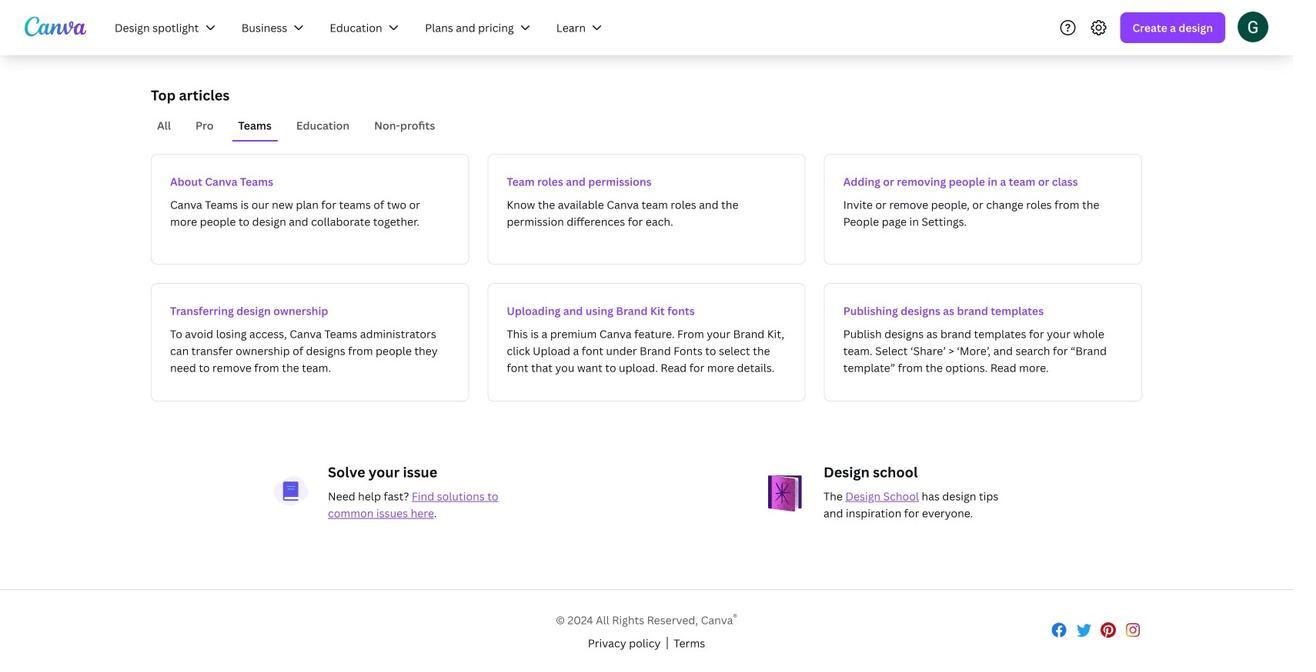 Task type: describe. For each thing, give the bounding box(es) containing it.
solve your issue image
[[273, 476, 310, 507]]



Task type: locate. For each thing, give the bounding box(es) containing it.
greg robinson image
[[1238, 11, 1269, 42]]

top level navigation element
[[105, 12, 619, 43]]

design school image
[[769, 476, 806, 513]]



Task type: vqa. For each thing, say whether or not it's contained in the screenshot.
Design school IMAGE
yes



